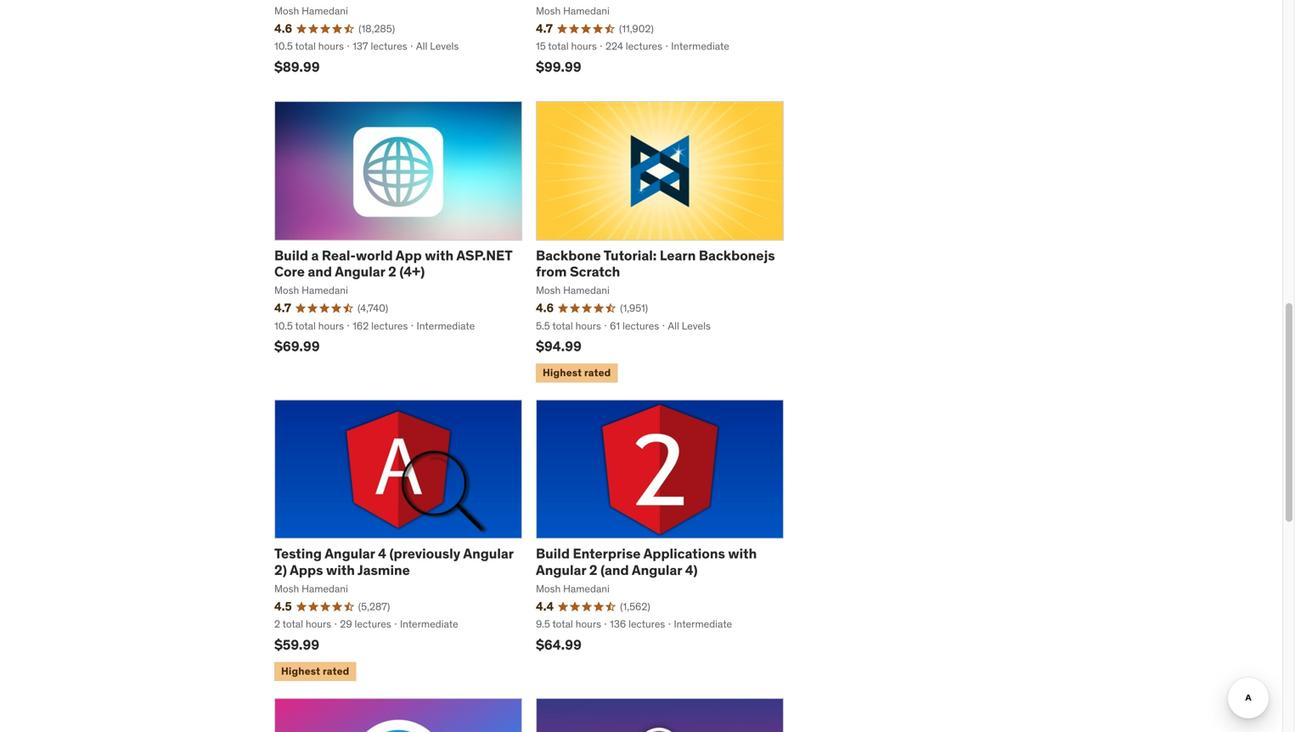 Task type: vqa. For each thing, say whether or not it's contained in the screenshot.
the top 4.6
yes



Task type: locate. For each thing, give the bounding box(es) containing it.
1 vertical spatial all
[[668, 319, 680, 332]]

rated down 29 on the bottom left of page
[[323, 665, 350, 678]]

core
[[274, 263, 305, 280]]

angular left 4
[[325, 545, 375, 563]]

lectures down 5287 reviews element
[[355, 618, 392, 631]]

0 vertical spatial 4.6
[[274, 21, 292, 36]]

1 horizontal spatial all levels
[[668, 319, 711, 332]]

(previously
[[390, 545, 461, 563]]

1 10.5 total hours from the top
[[274, 40, 344, 53]]

enterprise
[[573, 545, 641, 563]]

$59.99
[[274, 636, 320, 654]]

build a real-world app with asp.net core and angular 2 (4+) link
[[274, 247, 513, 280]]

hamedani up the $89.99
[[302, 4, 348, 18]]

learn
[[660, 247, 696, 264]]

0 horizontal spatial with
[[326, 562, 355, 579]]

0 vertical spatial levels
[[430, 40, 459, 53]]

mosh up 4.4 on the bottom left of the page
[[536, 583, 561, 596]]

0 horizontal spatial build
[[274, 247, 308, 264]]

5.5
[[536, 319, 550, 332]]

total right 5.5 at the top left
[[553, 319, 573, 332]]

1 vertical spatial rated
[[323, 665, 350, 678]]

1951 reviews element
[[620, 301, 648, 315]]

mosh hamedani up 15 total hours
[[536, 4, 610, 18]]

(18,285)
[[359, 22, 395, 35]]

all for 61 lectures
[[668, 319, 680, 332]]

10.5 total hours up $69.99
[[274, 319, 344, 332]]

10.5 total hours up the $89.99
[[274, 40, 344, 53]]

mosh inside build a real-world app with asp.net core and angular 2 (4+) mosh hamedani
[[274, 284, 299, 297]]

build
[[274, 247, 308, 264], [536, 545, 570, 563]]

15
[[536, 40, 546, 53]]

build up 4.4 on the bottom left of the page
[[536, 545, 570, 563]]

intermediate down (4+)
[[417, 319, 475, 332]]

1 mosh hamedani from the left
[[274, 4, 348, 18]]

10.5 up the $89.99
[[274, 40, 293, 53]]

1 horizontal spatial 2
[[388, 263, 397, 280]]

levels right 61 lectures
[[682, 319, 711, 332]]

1 horizontal spatial highest
[[543, 366, 582, 379]]

2
[[388, 263, 397, 280], [590, 562, 598, 579], [274, 618, 280, 631]]

mosh
[[274, 4, 299, 18], [536, 4, 561, 18], [274, 284, 299, 297], [536, 284, 561, 297], [274, 583, 299, 596], [536, 583, 561, 596]]

hamedani
[[302, 4, 348, 18], [564, 4, 610, 18], [302, 284, 348, 297], [564, 284, 610, 297], [302, 583, 348, 596], [564, 583, 610, 596]]

angular up 4.4 on the bottom left of the page
[[536, 562, 587, 579]]

build inside build a real-world app with asp.net core and angular 2 (4+) mosh hamedani
[[274, 247, 308, 264]]

162 lectures
[[353, 319, 408, 332]]

with right the 4)
[[729, 545, 757, 563]]

hamedani down (and
[[564, 583, 610, 596]]

intermediate down the 4)
[[674, 618, 733, 631]]

1 vertical spatial levels
[[682, 319, 711, 332]]

all right 137 lectures
[[416, 40, 428, 53]]

rated
[[585, 366, 611, 379], [323, 665, 350, 678]]

0 horizontal spatial highest rated
[[281, 665, 350, 678]]

backbone tutorial: learn backbonejs from scratch link
[[536, 247, 776, 280]]

4.6 for (1,951)
[[536, 300, 554, 316]]

hamedani down and
[[302, 284, 348, 297]]

all
[[416, 40, 428, 53], [668, 319, 680, 332]]

0 vertical spatial all
[[416, 40, 428, 53]]

real-
[[322, 247, 356, 264]]

highest down $94.99
[[543, 366, 582, 379]]

0 vertical spatial 4.7
[[536, 21, 553, 36]]

1 vertical spatial 10.5 total hours
[[274, 319, 344, 332]]

mosh hamedani
[[274, 4, 348, 18], [536, 4, 610, 18]]

intermediate for testing angular 4 (previously angular 2) apps with jasmine
[[400, 618, 459, 631]]

hours left 136
[[576, 618, 602, 631]]

highest rated down $94.99
[[543, 366, 611, 379]]

10.5 up $69.99
[[274, 319, 293, 332]]

apps
[[290, 562, 323, 579]]

137
[[353, 40, 368, 53]]

0 horizontal spatial 4.7
[[274, 300, 291, 316]]

4.7 down core
[[274, 300, 291, 316]]

1 vertical spatial build
[[536, 545, 570, 563]]

levels for 61 lectures
[[682, 319, 711, 332]]

0 vertical spatial 2
[[388, 263, 397, 280]]

$99.99
[[536, 58, 582, 76]]

4.6 up 5.5 at the top left
[[536, 300, 554, 316]]

(5,287)
[[358, 600, 390, 613]]

10.5 total hours for 137 lectures
[[274, 40, 344, 53]]

(11,902)
[[619, 22, 654, 35]]

total for backbone tutorial: learn backbonejs from scratch
[[553, 319, 573, 332]]

1 vertical spatial 4.6
[[536, 300, 554, 316]]

2 10.5 total hours from the top
[[274, 319, 344, 332]]

with right the app
[[425, 247, 454, 264]]

hamedani down scratch
[[564, 284, 610, 297]]

2 horizontal spatial 2
[[590, 562, 598, 579]]

10.5 total hours
[[274, 40, 344, 53], [274, 319, 344, 332]]

18285 reviews element
[[359, 22, 395, 36]]

hamedani down apps
[[302, 583, 348, 596]]

10.5 for 137 lectures
[[274, 40, 293, 53]]

build inside build enterprise applications with angular 2 (and angular 4) mosh hamedani
[[536, 545, 570, 563]]

asp.net
[[457, 247, 513, 264]]

2 mosh hamedani from the left
[[536, 4, 610, 18]]

4.5
[[274, 599, 292, 614]]

(1,951)
[[620, 302, 648, 315]]

rated for $94.99
[[585, 366, 611, 379]]

total down "4.5"
[[283, 618, 303, 631]]

hours for build a real-world app with asp.net core and angular 2 (4+)
[[318, 319, 344, 332]]

1 horizontal spatial mosh hamedani
[[536, 4, 610, 18]]

highest for $59.99
[[281, 665, 320, 678]]

intermediate
[[671, 40, 730, 53], [417, 319, 475, 332], [400, 618, 459, 631], [674, 618, 733, 631]]

1 vertical spatial 4.7
[[274, 300, 291, 316]]

2 horizontal spatial with
[[729, 545, 757, 563]]

lectures for testing angular 4 (previously angular 2) apps with jasmine
[[355, 618, 392, 631]]

1 vertical spatial highest
[[281, 665, 320, 678]]

a
[[311, 247, 319, 264]]

all right 61 lectures
[[668, 319, 680, 332]]

61 lectures
[[610, 319, 660, 332]]

total
[[295, 40, 316, 53], [548, 40, 569, 53], [295, 319, 316, 332], [553, 319, 573, 332], [283, 618, 303, 631], [553, 618, 573, 631]]

total up $69.99
[[295, 319, 316, 332]]

2 vertical spatial 2
[[274, 618, 280, 631]]

0 vertical spatial rated
[[585, 366, 611, 379]]

levels
[[430, 40, 459, 53], [682, 319, 711, 332]]

2 10.5 from the top
[[274, 319, 293, 332]]

hours left 29 on the bottom left of page
[[306, 618, 331, 631]]

0 horizontal spatial 4.6
[[274, 21, 292, 36]]

0 horizontal spatial all levels
[[416, 40, 459, 53]]

lectures for build a real-world app with asp.net core and angular 2 (4+)
[[371, 319, 408, 332]]

1 horizontal spatial highest rated
[[543, 366, 611, 379]]

1 vertical spatial 2
[[590, 562, 598, 579]]

all levels right 61 lectures
[[668, 319, 711, 332]]

lectures down 1951 reviews element
[[623, 319, 660, 332]]

highest
[[543, 366, 582, 379], [281, 665, 320, 678]]

1 horizontal spatial rated
[[585, 366, 611, 379]]

total for build a real-world app with asp.net core and angular 2 (4+)
[[295, 319, 316, 332]]

highest rated
[[543, 366, 611, 379], [281, 665, 350, 678]]

15 total hours
[[536, 40, 597, 53]]

mosh hamedani up the $89.99
[[274, 4, 348, 18]]

lectures down 1562 reviews element
[[629, 618, 666, 631]]

0 vertical spatial build
[[274, 247, 308, 264]]

137 lectures
[[353, 40, 408, 53]]

0 horizontal spatial 2
[[274, 618, 280, 631]]

1 vertical spatial all levels
[[668, 319, 711, 332]]

build left "a"
[[274, 247, 308, 264]]

4.6
[[274, 21, 292, 36], [536, 300, 554, 316]]

1 10.5 from the top
[[274, 40, 293, 53]]

0 horizontal spatial rated
[[323, 665, 350, 678]]

intermediate right '29 lectures'
[[400, 618, 459, 631]]

hamedani inside the testing angular 4 (previously angular 2) apps with jasmine mosh hamedani
[[302, 583, 348, 596]]

lectures down 4740 reviews element
[[371, 319, 408, 332]]

2 left (and
[[590, 562, 598, 579]]

with
[[425, 247, 454, 264], [729, 545, 757, 563], [326, 562, 355, 579]]

0 horizontal spatial mosh hamedani
[[274, 4, 348, 18]]

hours for backbone tutorial: learn backbonejs from scratch
[[576, 319, 602, 332]]

highest rated down $59.99
[[281, 665, 350, 678]]

mosh up "4.5"
[[274, 583, 299, 596]]

$64.99
[[536, 636, 582, 654]]

0 horizontal spatial all
[[416, 40, 428, 53]]

hours left 61
[[576, 319, 602, 332]]

all levels right 137 lectures
[[416, 40, 459, 53]]

total right 9.5
[[553, 618, 573, 631]]

angular inside build a real-world app with asp.net core and angular 2 (4+) mosh hamedani
[[335, 263, 385, 280]]

mosh inside backbone tutorial: learn backbonejs from scratch mosh hamedani
[[536, 284, 561, 297]]

all levels
[[416, 40, 459, 53], [668, 319, 711, 332]]

angular up (4,740)
[[335, 263, 385, 280]]

hours
[[318, 40, 344, 53], [571, 40, 597, 53], [318, 319, 344, 332], [576, 319, 602, 332], [306, 618, 331, 631], [576, 618, 602, 631]]

1 horizontal spatial with
[[425, 247, 454, 264]]

lectures
[[371, 40, 408, 53], [626, 40, 663, 53], [371, 319, 408, 332], [623, 319, 660, 332], [355, 618, 392, 631], [629, 618, 666, 631]]

1 horizontal spatial 4.6
[[536, 300, 554, 316]]

4.7 for (11,902)
[[536, 21, 553, 36]]

0 vertical spatial 10.5 total hours
[[274, 40, 344, 53]]

highest down $59.99
[[281, 665, 320, 678]]

0 vertical spatial highest
[[543, 366, 582, 379]]

10.5
[[274, 40, 293, 53], [274, 319, 293, 332]]

2 left (4+)
[[388, 263, 397, 280]]

0 horizontal spatial highest
[[281, 665, 320, 678]]

total up the $89.99
[[295, 40, 316, 53]]

1 horizontal spatial 4.7
[[536, 21, 553, 36]]

mosh up 15
[[536, 4, 561, 18]]

9.5 total hours
[[536, 618, 602, 631]]

total right 15
[[548, 40, 569, 53]]

4.7 up 15
[[536, 21, 553, 36]]

angular
[[335, 263, 385, 280], [325, 545, 375, 563], [463, 545, 514, 563], [536, 562, 587, 579], [632, 562, 683, 579]]

mosh inside the testing angular 4 (previously angular 2) apps with jasmine mosh hamedani
[[274, 583, 299, 596]]

hamedani inside build enterprise applications with angular 2 (and angular 4) mosh hamedani
[[564, 583, 610, 596]]

(4+)
[[400, 263, 425, 280]]

4)
[[686, 562, 698, 579]]

build for build enterprise applications with angular 2 (and angular 4)
[[536, 545, 570, 563]]

rated down 61
[[585, 366, 611, 379]]

with inside the testing angular 4 (previously angular 2) apps with jasmine mosh hamedani
[[326, 562, 355, 579]]

mosh down from
[[536, 284, 561, 297]]

build enterprise applications with angular 2 (and angular 4) link
[[536, 545, 757, 579]]

0 horizontal spatial levels
[[430, 40, 459, 53]]

and
[[308, 263, 332, 280]]

mosh down core
[[274, 284, 299, 297]]

0 vertical spatial all levels
[[416, 40, 459, 53]]

1 vertical spatial highest rated
[[281, 665, 350, 678]]

hours left 162
[[318, 319, 344, 332]]

mosh hamedani for $99.99
[[536, 4, 610, 18]]

intermediate right the '224 lectures' at the top of page
[[671, 40, 730, 53]]

with right apps
[[326, 562, 355, 579]]

1 horizontal spatial levels
[[682, 319, 711, 332]]

levels right 137 lectures
[[430, 40, 459, 53]]

with inside build enterprise applications with angular 2 (and angular 4) mosh hamedani
[[729, 545, 757, 563]]

hamedani inside build a real-world app with asp.net core and angular 2 (4+) mosh hamedani
[[302, 284, 348, 297]]

136 lectures
[[610, 618, 666, 631]]

1 horizontal spatial build
[[536, 545, 570, 563]]

4.6 up the $89.99
[[274, 21, 292, 36]]

2 down "4.5"
[[274, 618, 280, 631]]

5287 reviews element
[[358, 600, 390, 614]]

$69.99
[[274, 338, 320, 355]]

4.7
[[536, 21, 553, 36], [274, 300, 291, 316]]

1 horizontal spatial all
[[668, 319, 680, 332]]

0 vertical spatial 10.5
[[274, 40, 293, 53]]

lectures down 18285 reviews element
[[371, 40, 408, 53]]

total for testing angular 4 (previously angular 2) apps with jasmine
[[283, 618, 303, 631]]

0 vertical spatial highest rated
[[543, 366, 611, 379]]

1 vertical spatial 10.5
[[274, 319, 293, 332]]

hours for build enterprise applications with angular 2 (and angular 4)
[[576, 618, 602, 631]]



Task type: describe. For each thing, give the bounding box(es) containing it.
(1,562)
[[620, 600, 651, 613]]

(4,740)
[[358, 302, 389, 315]]

hours left 224
[[571, 40, 597, 53]]

jasmine
[[358, 562, 410, 579]]

highest rated for $59.99
[[281, 665, 350, 678]]

$94.99
[[536, 338, 582, 355]]

intermediate for build a real-world app with asp.net core and angular 2 (4+)
[[417, 319, 475, 332]]

total for build enterprise applications with angular 2 (and angular 4)
[[553, 618, 573, 631]]

tutorial:
[[604, 247, 657, 264]]

hamedani up 15 total hours
[[564, 4, 610, 18]]

hours for testing angular 4 (previously angular 2) apps with jasmine
[[306, 618, 331, 631]]

scratch
[[570, 263, 621, 280]]

4.6 for (18,285)
[[274, 21, 292, 36]]

224 lectures
[[606, 40, 663, 53]]

lectures down 11902 reviews element
[[626, 40, 663, 53]]

all for 137 lectures
[[416, 40, 428, 53]]

162
[[353, 319, 369, 332]]

4
[[378, 545, 387, 563]]

lectures for build enterprise applications with angular 2 (and angular 4)
[[629, 618, 666, 631]]

2 inside build a real-world app with asp.net core and angular 2 (4+) mosh hamedani
[[388, 263, 397, 280]]

2 inside build enterprise applications with angular 2 (and angular 4) mosh hamedani
[[590, 562, 598, 579]]

backbonejs
[[699, 247, 776, 264]]

app
[[396, 247, 422, 264]]

build a real-world app with asp.net core and angular 2 (4+) mosh hamedani
[[274, 247, 513, 297]]

29
[[340, 618, 352, 631]]

mosh hamedani for $89.99
[[274, 4, 348, 18]]

backbone tutorial: learn backbonejs from scratch mosh hamedani
[[536, 247, 776, 297]]

from
[[536, 263, 567, 280]]

levels for 137 lectures
[[430, 40, 459, 53]]

224
[[606, 40, 624, 53]]

5.5 total hours
[[536, 319, 602, 332]]

build for build a real-world app with asp.net core and angular 2 (4+)
[[274, 247, 308, 264]]

mosh up the $89.99
[[274, 4, 299, 18]]

intermediate for build enterprise applications with angular 2 (and angular 4)
[[674, 618, 733, 631]]

1562 reviews element
[[620, 600, 651, 614]]

testing
[[274, 545, 322, 563]]

4.4
[[536, 599, 554, 614]]

mosh inside build enterprise applications with angular 2 (and angular 4) mosh hamedani
[[536, 583, 561, 596]]

4.7 for (4,740)
[[274, 300, 291, 316]]

$89.99
[[274, 58, 320, 76]]

2)
[[274, 562, 287, 579]]

136
[[610, 618, 626, 631]]

(and
[[601, 562, 629, 579]]

angular left the 4)
[[632, 562, 683, 579]]

29 lectures
[[340, 618, 392, 631]]

61
[[610, 319, 620, 332]]

11902 reviews element
[[619, 22, 654, 36]]

all levels for 137 lectures
[[416, 40, 459, 53]]

lectures for backbone tutorial: learn backbonejs from scratch
[[623, 319, 660, 332]]

with inside build a real-world app with asp.net core and angular 2 (4+) mosh hamedani
[[425, 247, 454, 264]]

2 total hours
[[274, 618, 331, 631]]

applications
[[644, 545, 726, 563]]

10.5 for 162 lectures
[[274, 319, 293, 332]]

10.5 total hours for 162 lectures
[[274, 319, 344, 332]]

hamedani inside backbone tutorial: learn backbonejs from scratch mosh hamedani
[[564, 284, 610, 297]]

testing angular 4 (previously angular 2) apps with jasmine link
[[274, 545, 514, 579]]

highest for $94.99
[[543, 366, 582, 379]]

world
[[356, 247, 393, 264]]

testing angular 4 (previously angular 2) apps with jasmine mosh hamedani
[[274, 545, 514, 596]]

all levels for 61 lectures
[[668, 319, 711, 332]]

angular right (previously
[[463, 545, 514, 563]]

highest rated for $94.99
[[543, 366, 611, 379]]

rated for $59.99
[[323, 665, 350, 678]]

4740 reviews element
[[358, 301, 389, 315]]

build enterprise applications with angular 2 (and angular 4) mosh hamedani
[[536, 545, 757, 596]]

9.5
[[536, 618, 550, 631]]

backbone
[[536, 247, 601, 264]]

hours left 137
[[318, 40, 344, 53]]



